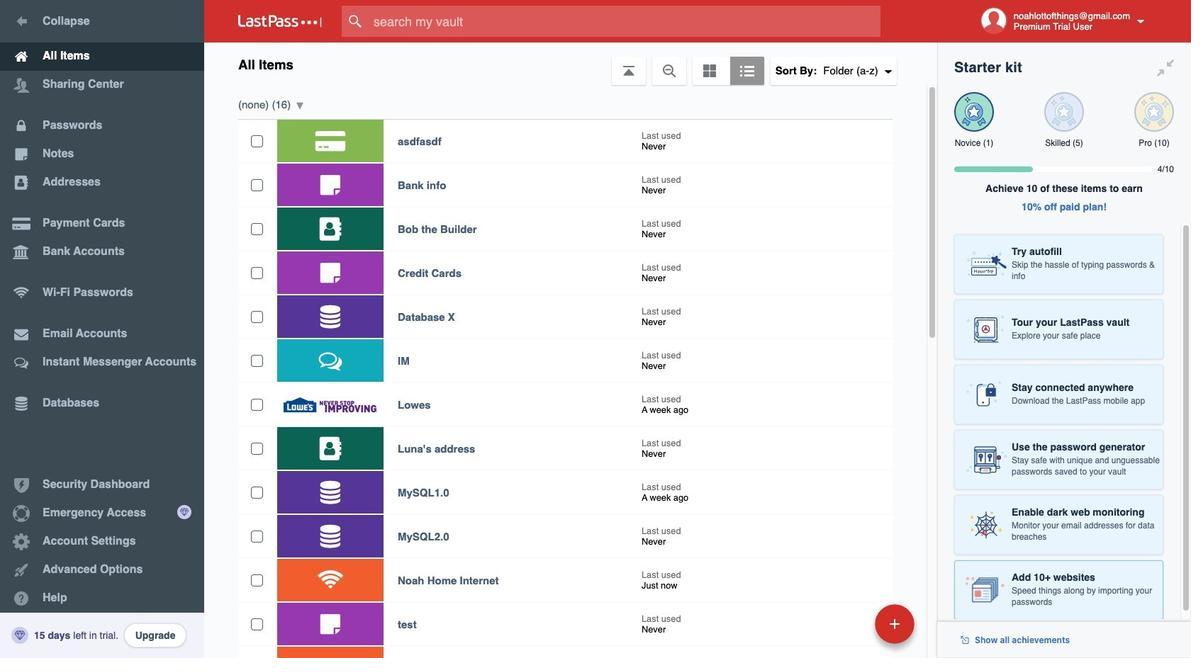 Task type: describe. For each thing, give the bounding box(es) containing it.
Search search field
[[342, 6, 908, 37]]

search my vault text field
[[342, 6, 908, 37]]

main navigation navigation
[[0, 0, 204, 659]]

new item navigation
[[778, 601, 923, 659]]



Task type: locate. For each thing, give the bounding box(es) containing it.
lastpass image
[[238, 15, 322, 28]]

vault options navigation
[[204, 43, 937, 85]]

new item element
[[778, 604, 920, 645]]



Task type: vqa. For each thing, say whether or not it's contained in the screenshot.
dialog
no



